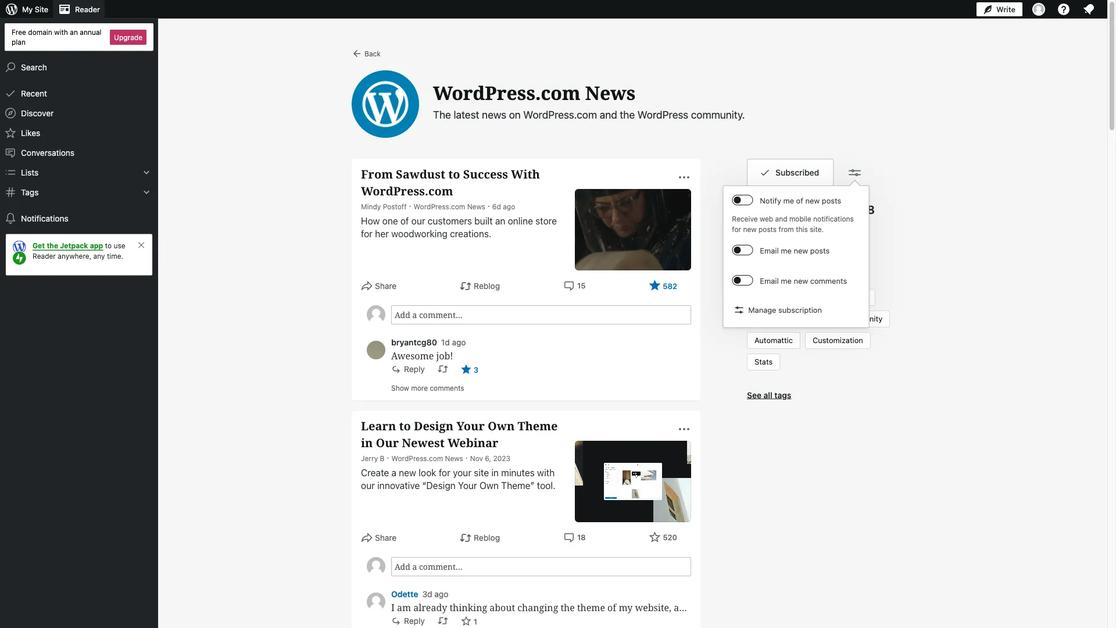 Task type: vqa. For each thing, say whether or not it's contained in the screenshot.
to within Learn to Design Your Own Theme in Our Newest Webinar Jerry B · WordPress.com News · Nov 6, 2023 Create a new look for your site in minutes with our innovative "Design Your Own Theme" tool.
yes



Task type: describe. For each thing, give the bounding box(es) containing it.
group for learn to design your own theme in our newest webinar
[[367, 557, 692, 576]]

i am already thinking about changing the theme of my website, and i launched a month ago.
[[391, 601, 691, 628]]

1 vertical spatial wordpress
[[830, 293, 868, 302]]

· right b
[[387, 453, 389, 462]]

customers
[[428, 216, 472, 227]]

1 i from the top
[[391, 601, 395, 614]]

subscribed
[[776, 168, 820, 177]]

6,
[[485, 454, 492, 462]]

new inside receive web and mobile notifications for new posts from this site.
[[744, 225, 757, 233]]

3d
[[423, 589, 433, 599]]

community link
[[843, 314, 883, 323]]

get
[[33, 242, 45, 250]]

2 i from the top
[[391, 616, 395, 628]]

blogging link
[[803, 271, 834, 280]]

18 button
[[564, 532, 586, 543]]

job!
[[437, 349, 453, 362]]

design link
[[799, 314, 823, 323]]

website,
[[635, 601, 672, 614]]

bryantcg80 1d ago
[[391, 337, 466, 347]]

discover link
[[0, 103, 158, 123]]

newest
[[402, 435, 445, 451]]

0 vertical spatial design
[[799, 314, 823, 323]]

for for learn to design your own theme in our newest webinar
[[439, 467, 451, 478]]

learn
[[361, 418, 396, 434]]

0 vertical spatial posts
[[822, 196, 842, 205]]

email me new posts
[[760, 246, 830, 255]]

upgrade button
[[110, 30, 147, 45]]

site.
[[810, 225, 824, 233]]

theme" tool.
[[502, 480, 556, 491]]

tags link
[[0, 182, 158, 202]]

520 button
[[649, 531, 678, 545]]

3d ago link
[[423, 589, 449, 599]]

success
[[463, 166, 508, 182]]

awesome
[[391, 349, 434, 362]]

recent link
[[0, 84, 158, 103]]

upgrade
[[114, 33, 143, 41]]

582 button
[[649, 279, 678, 293]]

notification settings image
[[848, 166, 862, 180]]

to use reader anywhere, any time.
[[33, 242, 125, 260]]

automattic link
[[755, 336, 793, 345]]

reply for ·
[[404, 364, 425, 374]]

show more comments button
[[391, 380, 464, 396]]

her
[[375, 228, 389, 239]]

app
[[90, 242, 103, 250]]

Add a comment… text field
[[391, 305, 692, 325]]

the for the latest news on wordpress.com and the wordpress community.
[[620, 108, 635, 121]]

15 button
[[564, 280, 586, 291]]

me for comments
[[781, 277, 792, 285]]

2 horizontal spatial news
[[586, 80, 636, 105]]

odette
[[391, 589, 419, 599]]

group for from sawdust to success with wordpress.com
[[367, 305, 692, 325]]

domain
[[28, 28, 52, 36]]

subscribed button
[[747, 159, 834, 187]]

this
[[796, 225, 808, 233]]

for inside receive web and mobile notifications for new posts from this site.
[[733, 225, 742, 233]]

store
[[536, 216, 557, 227]]

share for our
[[375, 533, 397, 543]]

from
[[779, 225, 794, 233]]

0 vertical spatial wordpress
[[638, 108, 689, 121]]

free domain with an annual plan
[[12, 28, 102, 46]]

reblog for wordpress.com
[[474, 281, 500, 291]]

jerry
[[361, 454, 378, 462]]

email for email me new comments
[[760, 277, 779, 285]]

customization
[[813, 336, 864, 345]]

· right postoff
[[409, 201, 412, 211]]

comments inside button
[[430, 384, 464, 392]]

tags inside wordpress.com news main content
[[747, 247, 768, 258]]

reblog button for webinar
[[460, 532, 500, 544]]

1.7k
[[747, 202, 770, 216]]

wordpress.com news link for your
[[392, 454, 463, 462]]

conversations
[[21, 148, 75, 157]]

new inside learn to design your own theme in our newest webinar jerry b · wordpress.com news · nov 6, 2023 create a new look for your site in minutes with our innovative "design your own theme" tool.
[[399, 467, 417, 478]]

"design
[[423, 480, 456, 491]]

jetpack
[[60, 242, 88, 250]]

1 vertical spatial your
[[458, 480, 477, 491]]

reply button for ·
[[391, 364, 425, 375]]

look
[[419, 467, 437, 478]]

plan
[[12, 38, 26, 46]]

our inside from sawdust to success with wordpress.com mindy postoff · wordpress.com news · 6d ago how one of our customers built an online store for her woodworking creations.
[[412, 216, 426, 227]]

share for postoff
[[375, 281, 397, 291]]

bryantcg80 image
[[367, 341, 386, 359]]

me for new
[[784, 196, 795, 205]]

terry turtle image
[[367, 557, 386, 576]]

the for i am already thinking about changing the theme of my website, and i launched a month ago.
[[561, 601, 575, 614]]

followers
[[811, 219, 843, 227]]

time image
[[1111, 45, 1117, 55]]

my site link
[[0, 0, 53, 19]]

wordpress.com news main content
[[352, 46, 915, 628]]

my
[[619, 601, 633, 614]]

discover
[[21, 108, 54, 118]]

0 vertical spatial and
[[600, 108, 618, 121]]

from
[[361, 166, 393, 182]]

0 vertical spatial wordpress.com news link
[[433, 80, 636, 105]]

6d
[[493, 202, 501, 211]]

postoff
[[383, 202, 407, 211]]

a inside i am already thinking about changing the theme of my website, and i launched a month ago.
[[441, 616, 446, 628]]

terry turtle image
[[367, 305, 386, 324]]

back button
[[352, 46, 381, 61]]

for for from sawdust to success with wordpress.com
[[361, 228, 373, 239]]

reblog image for wordpress.com
[[438, 364, 448, 374]]

stats link
[[755, 357, 773, 366]]

from sawdust to success with wordpress.com mindy postoff · wordpress.com news · 6d ago how one of our customers built an online store for her woodworking creations.
[[361, 166, 557, 239]]

stats
[[755, 357, 773, 366]]

to inside 'to use reader anywhere, any time.'
[[105, 242, 112, 250]]

see all tags link
[[747, 389, 904, 401]]

share button for our
[[361, 532, 397, 544]]

how
[[361, 216, 380, 227]]

me for posts
[[781, 246, 792, 255]]

582
[[663, 281, 678, 290]]

reply button for newest
[[391, 616, 425, 627]]

and inside receive web and mobile notifications for new posts from this site.
[[776, 215, 788, 223]]

community
[[843, 314, 883, 323]]

odette 3d ago
[[391, 589, 449, 599]]

the latest news on wordpress.com and the wordpress community.
[[433, 108, 746, 121]]

comments inside tooltip
[[811, 277, 848, 285]]

search link
[[0, 57, 158, 77]]

woodworking creations.
[[392, 228, 492, 239]]

reblog for webinar
[[474, 533, 500, 543]]

our inside learn to design your own theme in our newest webinar jerry b · wordpress.com news · nov 6, 2023 create a new look for your site in minutes with our innovative "design your own theme" tool.
[[361, 480, 375, 491]]

receive web and mobile notifications for new posts from this site.
[[733, 215, 854, 233]]

from sawdust to success with wordpress.com link
[[361, 166, 561, 200]]

b
[[380, 454, 385, 462]]

community.
[[691, 108, 746, 121]]

1 vertical spatial the
[[47, 242, 58, 250]]

dismiss image
[[137, 241, 146, 250]]

1 vertical spatial in
[[492, 467, 499, 478]]

launched
[[397, 616, 439, 628]]

reblog button for wordpress.com
[[460, 280, 500, 293]]

of inside from sawdust to success with wordpress.com mindy postoff · wordpress.com news · 6d ago how one of our customers built an online store for her woodworking creations.
[[401, 216, 409, 227]]

0 horizontal spatial tags
[[21, 187, 39, 197]]

mindy
[[361, 202, 381, 211]]

new up the mobile
[[806, 196, 820, 205]]



Task type: locate. For each thing, give the bounding box(es) containing it.
1d ago link
[[441, 337, 466, 347]]

2 vertical spatial wordpress.com news link
[[392, 454, 463, 462]]

0 vertical spatial an
[[70, 28, 78, 36]]

1 horizontal spatial an
[[495, 216, 506, 227]]

design
[[799, 314, 823, 323], [414, 418, 454, 434]]

2 keyboard_arrow_down image from the top
[[141, 186, 152, 198]]

your up 'webinar'
[[457, 418, 485, 434]]

2 vertical spatial posts
[[811, 246, 830, 255]]

1 vertical spatial i
[[391, 616, 395, 628]]

15
[[578, 281, 586, 290]]

2 horizontal spatial of
[[797, 196, 804, 205]]

new up the subscription
[[794, 277, 809, 285]]

show
[[391, 384, 409, 392]]

site
[[474, 467, 489, 478]]

0 vertical spatial share
[[375, 281, 397, 291]]

2 vertical spatial and
[[674, 601, 691, 614]]

themes link
[[755, 271, 783, 280]]

0 vertical spatial with
[[54, 28, 68, 36]]

am
[[397, 601, 411, 614]]

1 vertical spatial comments
[[430, 384, 464, 392]]

1 vertical spatial of
[[401, 216, 409, 227]]

1 reblog button from the top
[[460, 280, 500, 293]]

0 horizontal spatial with
[[54, 28, 68, 36]]

back
[[365, 49, 381, 58]]

ago right 6d
[[503, 202, 515, 211]]

share button up terry turtle image on the bottom of the page
[[361, 532, 397, 544]]

1
[[474, 617, 478, 626]]

wordpress.com inside learn to design your own theme in our newest webinar jerry b · wordpress.com news · nov 6, 2023 create a new look for your site in minutes with our innovative "design your own theme" tool.
[[392, 454, 443, 462]]

1 horizontal spatial for
[[439, 467, 451, 478]]

to left 'use'
[[105, 242, 112, 250]]

1 vertical spatial reblog
[[474, 533, 500, 543]]

1 turn this comment into its own post button from the top
[[438, 364, 448, 374]]

18
[[578, 533, 586, 542]]

0 vertical spatial a
[[392, 467, 397, 478]]

manage your notifications image
[[1082, 2, 1096, 16]]

2 horizontal spatial to
[[449, 166, 460, 182]]

1 horizontal spatial the
[[561, 601, 575, 614]]

comments right the more
[[430, 384, 464, 392]]

reblog image for webinar
[[438, 616, 448, 626]]

1 vertical spatial an
[[495, 216, 506, 227]]

reply for newest
[[404, 616, 425, 626]]

reply down 'awesome'
[[404, 364, 425, 374]]

in up jerry at the left bottom of page
[[361, 435, 373, 451]]

time.
[[107, 252, 123, 260]]

wordpress.com down wordpress.com news
[[524, 108, 597, 121]]

comments
[[811, 277, 848, 285], [430, 384, 464, 392]]

0 horizontal spatial to
[[105, 242, 112, 250]]

2 email from the top
[[760, 277, 779, 285]]

0 vertical spatial group
[[367, 305, 692, 325]]

0 vertical spatial ago
[[503, 202, 515, 211]]

nov
[[470, 454, 483, 462]]

free
[[12, 28, 26, 36]]

1 group from the top
[[367, 305, 692, 325]]

for inside learn to design your own theme in our newest webinar jerry b · wordpress.com news · nov 6, 2023 create a new look for your site in minutes with our innovative "design your own theme" tool.
[[439, 467, 451, 478]]

1 horizontal spatial our
[[412, 216, 426, 227]]

check mark image
[[760, 167, 771, 179]]

of up the mobile
[[797, 196, 804, 205]]

comments up the subscription
[[811, 277, 848, 285]]

email for email me new posts
[[760, 246, 779, 255]]

your
[[453, 467, 472, 478]]

wordpress.com news link for success
[[414, 202, 486, 211]]

1 vertical spatial reader
[[33, 252, 56, 260]]

with right domain
[[54, 28, 68, 36]]

0 horizontal spatial for
[[361, 228, 373, 239]]

0 vertical spatial the
[[620, 108, 635, 121]]

turn this comment into its own post button for wordpress.com
[[438, 364, 448, 374]]

for
[[733, 225, 742, 233], [361, 228, 373, 239], [439, 467, 451, 478]]

to inside learn to design your own theme in our newest webinar jerry b · wordpress.com news · nov 6, 2023 create a new look for your site in minutes with our innovative "design your own theme" tool.
[[399, 418, 411, 434]]

minutes
[[502, 467, 535, 478]]

wordpress.com news link up on
[[433, 80, 636, 105]]

a up innovative
[[392, 467, 397, 478]]

2 vertical spatial news
[[445, 454, 463, 462]]

tooltip
[[717, 180, 870, 328]]

lists link
[[0, 163, 158, 182]]

share up terry turtle image on the bottom of the page
[[375, 533, 397, 543]]

toggle menu image
[[678, 422, 692, 436]]

1 horizontal spatial comments
[[811, 277, 848, 285]]

1d
[[441, 337, 450, 347]]

learn to design your own theme in our newest webinar jerry b · wordpress.com news · nov 6, 2023 create a new look for your site in minutes with our innovative "design your own theme" tool.
[[361, 418, 558, 491]]

tags up themes
[[747, 247, 768, 258]]

2 share from the top
[[375, 533, 397, 543]]

news up the built
[[467, 202, 486, 211]]

keyboard_arrow_down image for lists
[[141, 167, 152, 178]]

any
[[93, 252, 105, 260]]

reader up "annual"
[[75, 5, 100, 14]]

1 horizontal spatial to
[[399, 418, 411, 434]]

my site
[[22, 5, 48, 14]]

2 reblog from the top
[[474, 533, 500, 543]]

0 horizontal spatial the
[[47, 242, 58, 250]]

0 vertical spatial reblog image
[[438, 364, 448, 374]]

group down the 15 button
[[367, 305, 692, 325]]

1 vertical spatial wordpress.com news link
[[414, 202, 486, 211]]

2 reply from the top
[[404, 616, 425, 626]]

0 vertical spatial own
[[488, 418, 515, 434]]

1 vertical spatial and
[[776, 215, 788, 223]]

customization link
[[813, 336, 864, 345]]

write link
[[977, 0, 1023, 19]]

in right site
[[492, 467, 499, 478]]

· left nov
[[466, 453, 468, 462]]

webinar
[[448, 435, 499, 451]]

0 vertical spatial news
[[586, 80, 636, 105]]

reply button down 'awesome'
[[391, 364, 425, 375]]

keyboard_arrow_down image for tags
[[141, 186, 152, 198]]

1 vertical spatial a
[[441, 616, 446, 628]]

innovative
[[378, 480, 420, 491]]

new down receive
[[744, 225, 757, 233]]

ago right '3d'
[[435, 589, 449, 599]]

0 horizontal spatial our
[[361, 480, 375, 491]]

jerry b link
[[361, 454, 385, 462]]

mindy postoff link
[[361, 202, 407, 211]]

0 horizontal spatial of
[[401, 216, 409, 227]]

posts up "notifications"
[[822, 196, 842, 205]]

2 group from the top
[[367, 557, 692, 576]]

manage
[[749, 306, 777, 314]]

annual
[[80, 28, 102, 36]]

for inside from sawdust to success with wordpress.com mindy postoff · wordpress.com news · 6d ago how one of our customers built an online store for her woodworking creations.
[[361, 228, 373, 239]]

0 vertical spatial your
[[457, 418, 485, 434]]

manage subscription link
[[724, 300, 869, 320]]

ago right 1d
[[452, 337, 466, 347]]

1 reply button from the top
[[391, 364, 425, 375]]

likes
[[21, 128, 40, 138]]

bryantcg80
[[391, 337, 437, 347]]

keyboard_arrow_down image inside tags link
[[141, 186, 152, 198]]

wordpress.com news
[[433, 80, 636, 105]]

ago inside from sawdust to success with wordpress.com mindy postoff · wordpress.com news · 6d ago how one of our customers built an online store for her woodworking creations.
[[503, 202, 515, 211]]

· left 6d
[[488, 201, 490, 211]]

2 horizontal spatial for
[[733, 225, 742, 233]]

posts inside receive web and mobile notifications for new posts from this site.
[[759, 225, 777, 233]]

0 vertical spatial turn this comment into its own post button
[[438, 364, 448, 374]]

an inside from sawdust to success with wordpress.com mindy postoff · wordpress.com news · 6d ago how one of our customers built an online store for her woodworking creations.
[[495, 216, 506, 227]]

help image
[[1057, 2, 1071, 16]]

2 share button from the top
[[361, 532, 397, 544]]

news up your
[[445, 454, 463, 462]]

1 vertical spatial reblog button
[[460, 532, 500, 544]]

2 reply button from the top
[[391, 616, 425, 627]]

reader link
[[53, 0, 105, 19]]

2 vertical spatial the
[[561, 601, 575, 614]]

98,477,958 followers
[[811, 202, 875, 227]]

0 vertical spatial comments
[[811, 277, 848, 285]]

odette image
[[367, 593, 386, 611]]

1 reblog from the top
[[474, 281, 500, 291]]

1 vertical spatial tags
[[747, 247, 768, 258]]

with inside learn to design your own theme in our newest webinar jerry b · wordpress.com news · nov 6, 2023 create a new look for your site in minutes with our innovative "design your own theme" tool.
[[537, 467, 555, 478]]

me right notify
[[784, 196, 795, 205]]

to up newest
[[399, 418, 411, 434]]

tags
[[21, 187, 39, 197], [747, 247, 768, 258]]

writing link
[[755, 314, 779, 323]]

group
[[367, 305, 692, 325], [367, 557, 692, 576]]

0 horizontal spatial wordpress
[[638, 108, 689, 121]]

1 vertical spatial posts
[[759, 225, 777, 233]]

reply button
[[391, 364, 425, 375], [391, 616, 425, 627]]

1 share button from the top
[[361, 280, 397, 293]]

1 vertical spatial news
[[467, 202, 486, 211]]

ago for success
[[452, 337, 466, 347]]

news
[[586, 80, 636, 105], [467, 202, 486, 211], [445, 454, 463, 462]]

wordpress.com news link up look
[[392, 454, 463, 462]]

blogging
[[803, 271, 834, 280]]

an down "6d ago" 'link'
[[495, 216, 506, 227]]

2 horizontal spatial and
[[776, 215, 788, 223]]

lists
[[21, 168, 39, 177]]

wordpress.com up postoff
[[361, 183, 453, 199]]

tags
[[775, 390, 792, 400]]

2 vertical spatial to
[[399, 418, 411, 434]]

reply down am
[[404, 616, 425, 626]]

0 horizontal spatial an
[[70, 28, 78, 36]]

1 button
[[461, 615, 478, 628]]

3
[[474, 365, 479, 374]]

2 horizontal spatial the
[[620, 108, 635, 121]]

1 reply from the top
[[404, 364, 425, 374]]

group up changing
[[367, 557, 692, 576]]

0 horizontal spatial in
[[361, 435, 373, 451]]

Add a comment… text field
[[391, 557, 692, 576]]

0 vertical spatial of
[[797, 196, 804, 205]]

and inside i am already thinking about changing the theme of my website, and i launched a month ago.
[[674, 601, 691, 614]]

0 vertical spatial email
[[760, 246, 779, 255]]

1.7k posts
[[747, 202, 770, 227]]

online
[[508, 216, 533, 227]]

with
[[54, 28, 68, 36], [537, 467, 555, 478]]

reblog image down job!
[[438, 364, 448, 374]]

wordpress left community.
[[638, 108, 689, 121]]

an inside free domain with an annual plan
[[70, 28, 78, 36]]

for down receive
[[733, 225, 742, 233]]

get the jetpack app
[[33, 242, 103, 250]]

1 horizontal spatial ago
[[452, 337, 466, 347]]

design down the subscription
[[799, 314, 823, 323]]

0 horizontal spatial reader
[[33, 252, 56, 260]]

1 vertical spatial reply button
[[391, 616, 425, 627]]

2 reblog image from the top
[[438, 616, 448, 626]]

an
[[70, 28, 78, 36], [495, 216, 506, 227]]

1 horizontal spatial reader
[[75, 5, 100, 14]]

news
[[482, 108, 507, 121]]

0 horizontal spatial news
[[445, 454, 463, 462]]

for down how
[[361, 228, 373, 239]]

of right "one" in the top left of the page
[[401, 216, 409, 227]]

1 vertical spatial share
[[375, 533, 397, 543]]

awesome job!
[[391, 349, 453, 362]]

turn this comment into its own post button
[[438, 364, 448, 374], [438, 616, 448, 626]]

turn this comment into its own post button down already
[[438, 616, 448, 626]]

a down already
[[441, 616, 446, 628]]

one
[[383, 216, 398, 227]]

search
[[21, 62, 47, 72]]

to inside from sawdust to success with wordpress.com mindy postoff · wordpress.com news · 6d ago how one of our customers built an online store for her woodworking creations.
[[449, 166, 460, 182]]

reader
[[75, 5, 100, 14], [33, 252, 56, 260]]

1 vertical spatial reply
[[404, 616, 425, 626]]

tooltip containing notify me of new posts
[[717, 180, 870, 328]]

i left am
[[391, 601, 395, 614]]

me
[[784, 196, 795, 205], [781, 246, 792, 255], [781, 277, 792, 285]]

notify me of new posts
[[760, 196, 842, 205]]

thinking
[[450, 601, 487, 614]]

share button
[[361, 280, 397, 293], [361, 532, 397, 544]]

your down your
[[458, 480, 477, 491]]

0 vertical spatial to
[[449, 166, 460, 182]]

of inside i am already thinking about changing the theme of my website, and i launched a month ago.
[[608, 601, 617, 614]]

1 email from the top
[[760, 246, 779, 255]]

2 vertical spatial of
[[608, 601, 617, 614]]

in
[[361, 435, 373, 451], [492, 467, 499, 478]]

with up theme" tool.
[[537, 467, 555, 478]]

0 vertical spatial reblog button
[[460, 280, 500, 293]]

share button up terry turtle icon
[[361, 280, 397, 293]]

i left launched
[[391, 616, 395, 628]]

1 horizontal spatial design
[[799, 314, 823, 323]]

with inside free domain with an annual plan
[[54, 28, 68, 36]]

0 vertical spatial in
[[361, 435, 373, 451]]

of inside tooltip
[[797, 196, 804, 205]]

2 vertical spatial me
[[781, 277, 792, 285]]

posts down web
[[759, 225, 777, 233]]

1 vertical spatial email
[[760, 277, 779, 285]]

1 horizontal spatial tags
[[747, 247, 768, 258]]

to left success
[[449, 166, 460, 182]]

create
[[361, 467, 389, 478]]

a inside learn to design your own theme in our newest webinar jerry b · wordpress.com news · nov 6, 2023 create a new look for your site in minutes with our innovative "design your own theme" tool.
[[392, 467, 397, 478]]

theme
[[518, 418, 558, 434]]

share up terry turtle icon
[[375, 281, 397, 291]]

0 vertical spatial i
[[391, 601, 395, 614]]

reblog image down already
[[438, 616, 448, 626]]

1 horizontal spatial wordpress
[[830, 293, 868, 302]]

keyboard_arrow_down image
[[141, 167, 152, 178], [141, 186, 152, 198]]

reply button down am
[[391, 616, 425, 627]]

me down from
[[781, 246, 792, 255]]

1 vertical spatial own
[[480, 480, 499, 491]]

reblog image
[[438, 364, 448, 374], [438, 616, 448, 626]]

tags down lists
[[21, 187, 39, 197]]

posts
[[747, 219, 766, 227]]

wordpress up community
[[830, 293, 868, 302]]

me up the manage subscription
[[781, 277, 792, 285]]

new down the this
[[794, 246, 809, 255]]

news inside from sawdust to success with wordpress.com mindy postoff · wordpress.com news · 6d ago how one of our customers built an online store for her woodworking creations.
[[467, 202, 486, 211]]

1 vertical spatial ago
[[452, 337, 466, 347]]

ago for your
[[435, 589, 449, 599]]

0 vertical spatial me
[[784, 196, 795, 205]]

2 reblog button from the top
[[460, 532, 500, 544]]

news up the latest news on wordpress.com and the wordpress community.
[[586, 80, 636, 105]]

1 horizontal spatial news
[[467, 202, 486, 211]]

1 vertical spatial share button
[[361, 532, 397, 544]]

for up "design
[[439, 467, 451, 478]]

own up 2023
[[488, 418, 515, 434]]

0 vertical spatial keyboard_arrow_down image
[[141, 167, 152, 178]]

1 keyboard_arrow_down image from the top
[[141, 167, 152, 178]]

0 horizontal spatial and
[[600, 108, 618, 121]]

1 horizontal spatial of
[[608, 601, 617, 614]]

0 vertical spatial reader
[[75, 5, 100, 14]]

keyboard_arrow_down image inside the lists link
[[141, 167, 152, 178]]

receive
[[733, 215, 758, 223]]

98,477,958
[[811, 202, 875, 216]]

1 horizontal spatial a
[[441, 616, 446, 628]]

design up newest
[[414, 418, 454, 434]]

new up innovative
[[399, 467, 417, 478]]

wordpress.com up 'customers'
[[414, 202, 466, 211]]

0 horizontal spatial a
[[392, 467, 397, 478]]

toggle menu image
[[678, 170, 692, 184]]

1 vertical spatial our
[[361, 480, 375, 491]]

1 share from the top
[[375, 281, 397, 291]]

theme
[[578, 601, 605, 614]]

wordpress.com up on
[[433, 80, 581, 105]]

1 horizontal spatial and
[[674, 601, 691, 614]]

my profile image
[[1033, 3, 1046, 16]]

news inside learn to design your own theme in our newest webinar jerry b · wordpress.com news · nov 6, 2023 create a new look for your site in minutes with our innovative "design your own theme" tool.
[[445, 454, 463, 462]]

i
[[391, 601, 395, 614], [391, 616, 395, 628]]

wordpress.com down newest
[[392, 454, 443, 462]]

the inside i am already thinking about changing the theme of my website, and i launched a month ago.
[[561, 601, 575, 614]]

1 vertical spatial keyboard_arrow_down image
[[141, 186, 152, 198]]

reader down the get
[[33, 252, 56, 260]]

the
[[433, 108, 451, 121]]

posts down the site.
[[811, 246, 830, 255]]

show more comments
[[391, 384, 464, 392]]

email up the manage
[[760, 277, 779, 285]]

1 vertical spatial to
[[105, 242, 112, 250]]

2 horizontal spatial ago
[[503, 202, 515, 211]]

design inside learn to design your own theme in our newest webinar jerry b · wordpress.com news · nov 6, 2023 create a new look for your site in minutes with our innovative "design your own theme" tool.
[[414, 418, 454, 434]]

our down create
[[361, 480, 375, 491]]

turn this comment into its own post button down job!
[[438, 364, 448, 374]]

email up themes
[[760, 246, 779, 255]]

manage subscription
[[749, 306, 822, 314]]

1 vertical spatial me
[[781, 246, 792, 255]]

1 reblog image from the top
[[438, 364, 448, 374]]

reader inside 'to use reader anywhere, any time.'
[[33, 252, 56, 260]]

turn this comment into its own post button for webinar
[[438, 616, 448, 626]]

0 vertical spatial reply
[[404, 364, 425, 374]]

520
[[663, 533, 678, 542]]

2 vertical spatial ago
[[435, 589, 449, 599]]

wordpress.com news link up 'customers'
[[414, 202, 486, 211]]

of left my
[[608, 601, 617, 614]]

month
[[449, 616, 478, 628]]

own down site
[[480, 480, 499, 491]]

more
[[411, 384, 428, 392]]

1 vertical spatial reblog image
[[438, 616, 448, 626]]

2 turn this comment into its own post button from the top
[[438, 616, 448, 626]]

an left "annual"
[[70, 28, 78, 36]]

share button for postoff
[[361, 280, 397, 293]]

1 horizontal spatial with
[[537, 467, 555, 478]]

wordpress.com news link
[[433, 80, 636, 105], [414, 202, 486, 211], [392, 454, 463, 462]]

our up 'woodworking creations.'
[[412, 216, 426, 227]]



